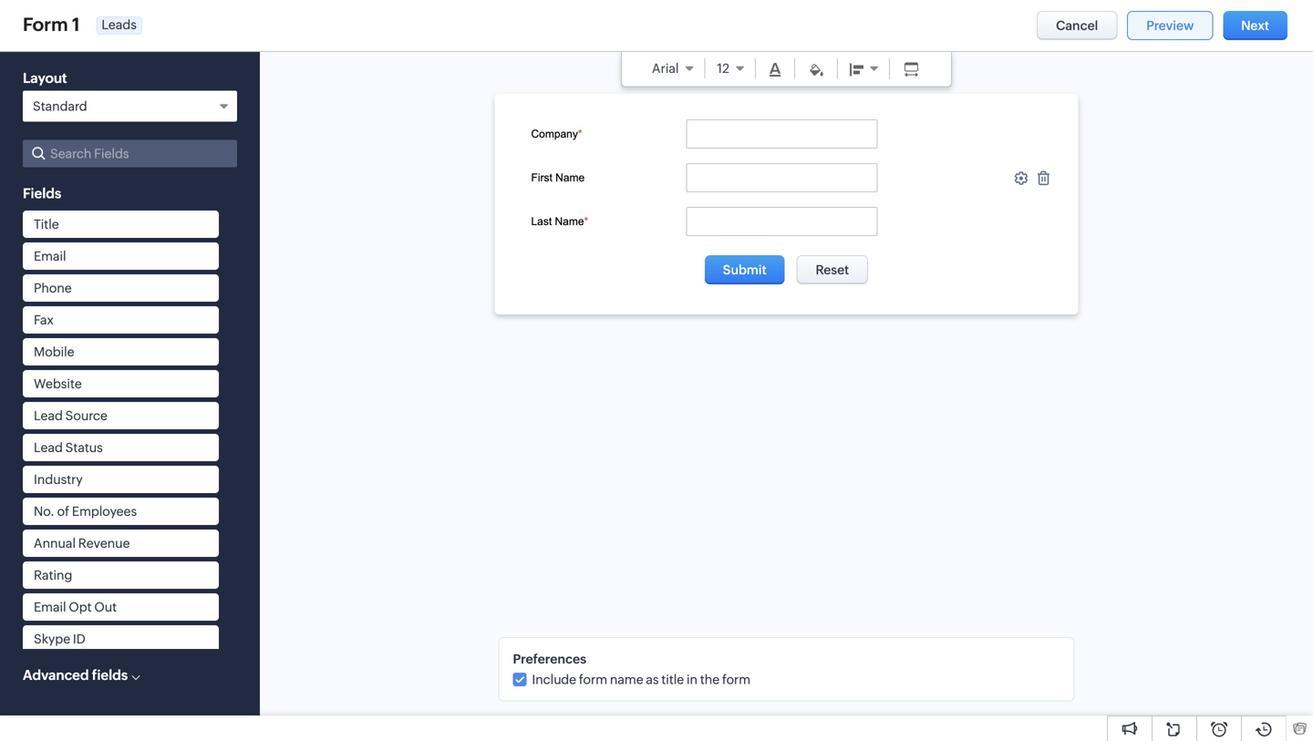 Task type: vqa. For each thing, say whether or not it's contained in the screenshot.
Revenue on the left bottom of the page
yes



Task type: describe. For each thing, give the bounding box(es) containing it.
arial
[[652, 61, 679, 76]]

last
[[531, 215, 552, 228]]

website
[[34, 377, 82, 391]]

preferences include form name as title in the form
[[513, 652, 751, 687]]

include
[[532, 672, 576, 687]]

preview button
[[1127, 11, 1213, 40]]

Search Fields text field
[[23, 140, 237, 167]]

layout
[[23, 70, 67, 86]]

id
[[73, 632, 86, 647]]

chat link
[[44, 357, 72, 375]]

the
[[700, 672, 720, 687]]

Enter Form Name text field
[[23, 14, 89, 35]]

last name *
[[531, 215, 588, 228]]

title
[[34, 217, 59, 232]]

fax
[[34, 313, 54, 327]]

leads
[[102, 17, 137, 32]]

skype
[[34, 632, 70, 647]]

1 vertical spatial *
[[584, 215, 588, 228]]

2 vertical spatial email
[[34, 600, 66, 615]]

lead for lead status
[[34, 441, 63, 455]]

company *
[[531, 128, 582, 140]]

cancel
[[1056, 18, 1098, 33]]

annual revenue
[[34, 536, 130, 551]]

notification sms
[[44, 298, 143, 313]]

submit button
[[705, 255, 785, 285]]

crm
[[44, 13, 81, 32]]

title
[[662, 672, 684, 687]]

phone
[[34, 281, 72, 295]]

channels
[[30, 237, 87, 252]]

in
[[687, 672, 698, 687]]

employees
[[72, 504, 137, 519]]

opt
[[69, 600, 92, 615]]

rating
[[34, 568, 72, 583]]

setup
[[18, 79, 70, 100]]

2 form from the left
[[722, 672, 751, 687]]

lead for lead source
[[34, 409, 63, 423]]

skype id
[[34, 632, 86, 647]]

chat
[[44, 358, 72, 373]]

0 horizontal spatial *
[[578, 128, 582, 140]]

email opt out
[[34, 600, 117, 615]]

notification sms link
[[44, 296, 143, 315]]

next button
[[1223, 11, 1288, 40]]

no. of employees
[[34, 504, 137, 519]]

webforms
[[44, 328, 107, 343]]



Task type: locate. For each thing, give the bounding box(es) containing it.
1 vertical spatial lead
[[34, 441, 63, 455]]

12
[[717, 61, 730, 76]]

as
[[646, 672, 659, 687]]

name right last
[[555, 215, 584, 228]]

channels button
[[0, 227, 237, 261]]

reset button
[[797, 255, 868, 285]]

0 vertical spatial lead
[[34, 409, 63, 423]]

email up email link on the top left of page
[[34, 249, 66, 264]]

first
[[531, 171, 553, 184]]

Arial field
[[643, 61, 702, 76]]

0 vertical spatial *
[[578, 128, 582, 140]]

logo image
[[15, 15, 36, 30]]

1 horizontal spatial form
[[722, 672, 751, 687]]

*
[[578, 128, 582, 140], [584, 215, 588, 228]]

email
[[34, 249, 66, 264], [44, 268, 76, 283], [34, 600, 66, 615]]

email left opt
[[34, 600, 66, 615]]

email down channels
[[44, 268, 76, 283]]

lead
[[34, 409, 63, 423], [34, 441, 63, 455]]

* right last
[[584, 215, 588, 228]]

source
[[65, 409, 108, 423]]

0 horizontal spatial form
[[579, 672, 607, 687]]

fields
[[92, 668, 128, 684]]

home link
[[88, 0, 153, 44]]

name right first at left
[[556, 171, 585, 184]]

form
[[579, 672, 607, 687], [722, 672, 751, 687]]

lead up industry
[[34, 441, 63, 455]]

home
[[103, 15, 139, 30]]

0 vertical spatial name
[[556, 171, 585, 184]]

form left the name at bottom
[[579, 672, 607, 687]]

advanced
[[23, 668, 89, 684]]

mobile
[[34, 345, 74, 359]]

name for first name
[[556, 171, 585, 184]]

1 horizontal spatial *
[[584, 215, 588, 228]]

preferences
[[513, 652, 586, 667]]

channels region
[[0, 261, 237, 381]]

name
[[556, 171, 585, 184], [555, 215, 584, 228]]

Standard field
[[23, 91, 237, 122]]

submit
[[723, 263, 767, 277]]

out
[[94, 600, 117, 615]]

name for last name *
[[555, 215, 584, 228]]

lead source
[[34, 409, 108, 423]]

of
[[57, 504, 69, 519]]

cancel button
[[1037, 11, 1118, 40]]

annual
[[34, 536, 76, 551]]

form right the
[[722, 672, 751, 687]]

company
[[531, 128, 578, 140]]

first name
[[531, 171, 585, 184]]

notification
[[44, 298, 114, 313]]

1 lead from the top
[[34, 409, 63, 423]]

1 form from the left
[[579, 672, 607, 687]]

email inside channels region
[[44, 268, 76, 283]]

12 field
[[708, 61, 752, 76]]

status
[[65, 441, 103, 455]]

webforms link
[[44, 327, 107, 345]]

reset
[[816, 263, 849, 277]]

no.
[[34, 504, 55, 519]]

email link
[[44, 266, 76, 285]]

1 vertical spatial email
[[44, 268, 76, 283]]

1 vertical spatial name
[[555, 215, 584, 228]]

* up first name
[[578, 128, 582, 140]]

standard
[[33, 99, 87, 114]]

None field
[[841, 61, 886, 76]]

2 lead from the top
[[34, 441, 63, 455]]

name
[[610, 672, 644, 687]]

0 vertical spatial email
[[34, 249, 66, 264]]

lead down website
[[34, 409, 63, 423]]

crm link
[[15, 13, 81, 32]]

revenue
[[78, 536, 130, 551]]

lead status
[[34, 441, 103, 455]]

industry
[[34, 472, 83, 487]]

next
[[1242, 18, 1270, 33]]

preview
[[1147, 18, 1194, 33]]

sms
[[116, 298, 143, 313]]

advanced fields
[[23, 668, 128, 684]]



